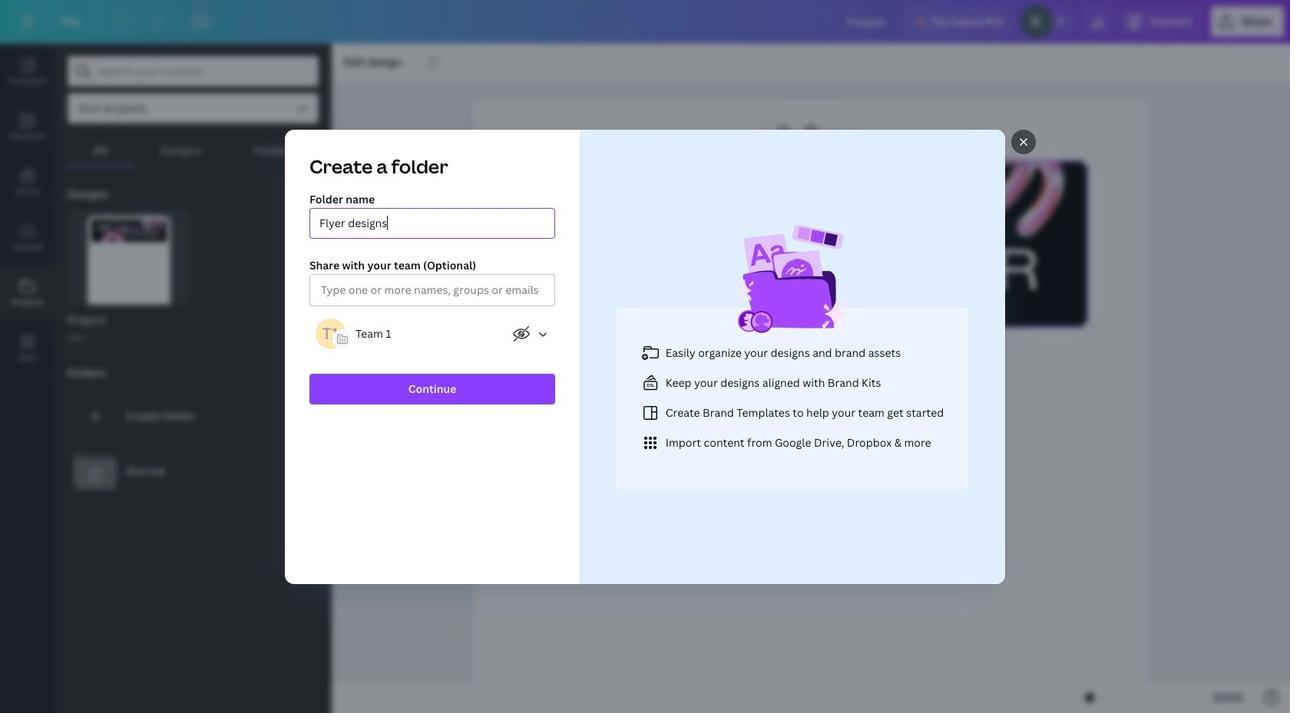Task type: describe. For each thing, give the bounding box(es) containing it.
side panel tab list
[[0, 44, 55, 376]]

main menu bar
[[0, 0, 1290, 44]]

team 1 element
[[316, 318, 346, 349]]

Type one or more names, groups or e​​ma​il​s text field
[[315, 279, 539, 301]]



Task type: locate. For each thing, give the bounding box(es) containing it.
Design title text field
[[835, 6, 899, 37]]

Search your content search field
[[98, 57, 309, 86]]

team 1 image
[[316, 318, 346, 349]]

None text field
[[473, 92, 1149, 713]]

hide image
[[331, 342, 341, 415]]

group
[[68, 210, 190, 345]]

Name your folder text field
[[319, 208, 545, 238]]



Task type: vqa. For each thing, say whether or not it's contained in the screenshot.
Team 1 image
yes



